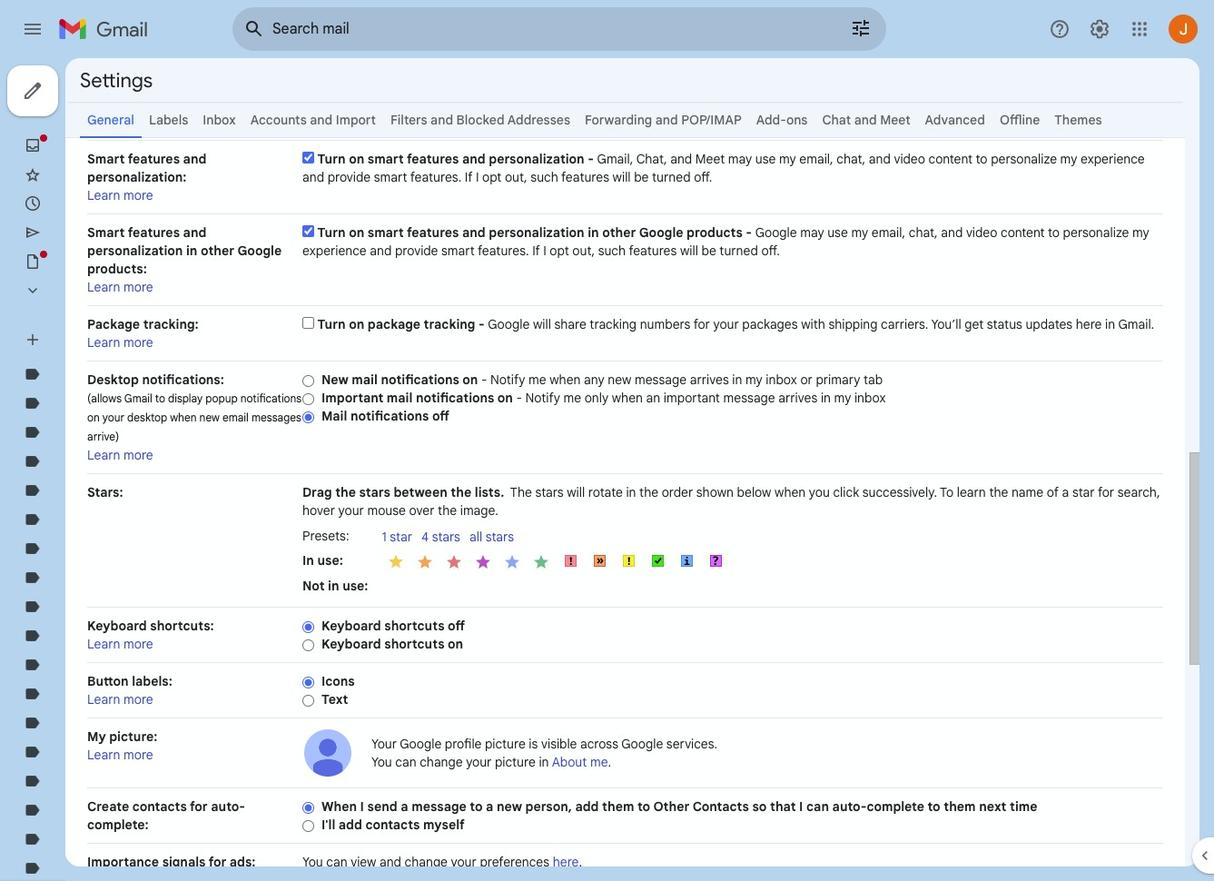 Task type: vqa. For each thing, say whether or not it's contained in the screenshot.
topmost You
yes



Task type: locate. For each thing, give the bounding box(es) containing it.
0 horizontal spatial inbox
[[766, 372, 798, 388]]

for right 'numbers'
[[694, 316, 710, 333]]

for left search,
[[1098, 484, 1115, 501]]

1 vertical spatial turned
[[720, 243, 759, 259]]

change down 'profile' at the left bottom of page
[[420, 754, 463, 770]]

will inside the stars will rotate in the order shown below when you click successively. to learn the name of a star for search, hover your mouse over the image.
[[567, 484, 585, 501]]

add
[[576, 799, 599, 815], [339, 817, 362, 833]]

off. up products
[[694, 169, 713, 185]]

your down myself
[[451, 854, 477, 870]]

gmail,
[[597, 151, 634, 167]]

can down your at the left bottom of the page
[[395, 754, 417, 770]]

me down across
[[590, 754, 608, 770]]

picture
[[485, 736, 526, 752], [495, 754, 536, 770]]

picture:
[[109, 729, 157, 745]]

notify for notify me when any new message arrives in my inbox or primary tab
[[491, 372, 526, 388]]

use: down in use:
[[343, 577, 368, 594]]

star
[[1073, 484, 1095, 501], [390, 529, 412, 545]]

import
[[336, 112, 376, 128]]

here right preferences
[[553, 854, 579, 870]]

Keyboard shortcuts off radio
[[303, 620, 314, 634]]

1 horizontal spatial email,
[[872, 224, 906, 241]]

off up between
[[432, 408, 450, 424]]

0 horizontal spatial opt
[[482, 169, 502, 185]]

in right rotate
[[626, 484, 636, 501]]

will inside gmail, chat, and meet may use my email, chat, and video content to personalize my experience and provide smart features. if i opt out, such features will be turned off.
[[613, 169, 631, 185]]

1 horizontal spatial out,
[[573, 243, 595, 259]]

opt inside gmail, chat, and meet may use my email, chat, and video content to personalize my experience and provide smart features. if i opt out, such features will be turned off.
[[482, 169, 502, 185]]

if
[[465, 169, 473, 185], [533, 243, 540, 259]]

keyboard right keyboard shortcuts off option
[[322, 618, 381, 634]]

gmail image
[[58, 11, 157, 47]]

1 vertical spatial content
[[1001, 224, 1045, 241]]

3 more from the top
[[124, 334, 153, 351]]

1 vertical spatial use:
[[343, 577, 368, 594]]

1 vertical spatial shortcuts
[[385, 636, 445, 652]]

1 vertical spatial here
[[553, 854, 579, 870]]

the left order
[[640, 484, 659, 501]]

2 horizontal spatial a
[[1063, 484, 1070, 501]]

1 vertical spatial if
[[533, 243, 540, 259]]

star right of
[[1073, 484, 1095, 501]]

turned inside google may use my email, chat, and video content to personalize my experience and provide smart features. if i opt out, such features will be turned off.
[[720, 243, 759, 259]]

1 vertical spatial provide
[[395, 243, 438, 259]]

provide down import
[[328, 169, 371, 185]]

0 horizontal spatial auto-
[[211, 799, 245, 815]]

2 more from the top
[[124, 279, 153, 295]]

2 vertical spatial me
[[590, 754, 608, 770]]

features down gmail,
[[562, 169, 610, 185]]

0 vertical spatial can
[[395, 754, 417, 770]]

0 vertical spatial .
[[608, 754, 612, 770]]

shortcuts up the keyboard shortcuts on
[[385, 618, 445, 634]]

smart inside the smart features and personalization: learn more
[[87, 151, 125, 167]]

message right important
[[724, 390, 776, 406]]

when down display
[[170, 411, 197, 424]]

general
[[87, 112, 134, 128]]

learn down products:
[[87, 279, 120, 295]]

change
[[420, 754, 463, 770], [405, 854, 448, 870]]

notifications
[[381, 372, 460, 388], [416, 390, 494, 406], [241, 392, 302, 405], [351, 408, 429, 424]]

. right preferences
[[579, 854, 582, 870]]

a
[[1063, 484, 1070, 501], [401, 799, 408, 815], [486, 799, 494, 815]]

4 learn from the top
[[87, 447, 120, 463]]

2 smart from the top
[[87, 224, 125, 241]]

0 vertical spatial new
[[608, 372, 632, 388]]

may
[[728, 151, 752, 167], [801, 224, 825, 241]]

smart
[[368, 151, 404, 167], [374, 169, 407, 185], [368, 224, 404, 241], [442, 243, 475, 259]]

- for any
[[482, 372, 487, 388]]

0 vertical spatial such
[[531, 169, 559, 185]]

1 vertical spatial new
[[200, 411, 220, 424]]

them left next
[[944, 799, 976, 815]]

the right learn
[[990, 484, 1009, 501]]

notifications:
[[142, 372, 224, 388]]

1 shortcuts from the top
[[385, 618, 445, 634]]

1 horizontal spatial may
[[801, 224, 825, 241]]

off up the keyboard shortcuts on
[[448, 618, 465, 634]]

1 vertical spatial you
[[303, 854, 323, 870]]

more inside desktop notifications: (allows gmail to display popup notifications on your desktop when new email messages arrive) learn more
[[124, 447, 153, 463]]

use: right in
[[318, 552, 343, 568]]

such
[[531, 169, 559, 185], [598, 243, 626, 259]]

7 more from the top
[[124, 747, 153, 763]]

more down "package"
[[124, 334, 153, 351]]

not
[[303, 577, 325, 594]]

0 vertical spatial contacts
[[132, 799, 187, 815]]

1 horizontal spatial video
[[967, 224, 998, 241]]

contacts down "send"
[[366, 817, 420, 833]]

will inside google may use my email, chat, and video content to personalize my experience and provide smart features. if i opt out, such features will be turned off.
[[680, 243, 699, 259]]

signals
[[162, 854, 206, 870]]

notify left any at top left
[[491, 372, 526, 388]]

new left person,
[[497, 799, 522, 815]]

4
[[422, 529, 429, 545]]

1 horizontal spatial you
[[372, 754, 392, 770]]

more inside my picture: learn more
[[124, 747, 153, 763]]

meet
[[881, 112, 911, 128], [696, 151, 725, 167]]

that
[[770, 799, 796, 815]]

in down visible
[[539, 754, 549, 770]]

learn more link for smart features and personalization: learn more
[[87, 187, 153, 204]]

0 horizontal spatial turned
[[652, 169, 691, 185]]

i inside gmail, chat, and meet may use my email, chat, and video content to personalize my experience and provide smart features. if i opt out, such features will be turned off.
[[476, 169, 479, 185]]

0 horizontal spatial may
[[728, 151, 752, 167]]

features. inside google may use my email, chat, and video content to personalize my experience and provide smart features. if i opt out, such features will be turned off.
[[478, 243, 529, 259]]

1 vertical spatial personalize
[[1064, 224, 1130, 241]]

arrive)
[[87, 430, 119, 443]]

you
[[372, 754, 392, 770], [303, 854, 323, 870]]

1 horizontal spatial add
[[576, 799, 599, 815]]

1 more from the top
[[124, 187, 153, 204]]

message up an at the right top
[[635, 372, 687, 388]]

2 them from the left
[[944, 799, 976, 815]]

2 learn from the top
[[87, 279, 120, 295]]

Important mail notifications on radio
[[303, 392, 314, 406]]

between
[[394, 484, 448, 501]]

such up turn on smart features and personalization in other google products -
[[531, 169, 559, 185]]

4 stars link
[[422, 529, 470, 547]]

1 learn from the top
[[87, 187, 120, 204]]

1 horizontal spatial tracking
[[590, 316, 637, 333]]

contacts up complete:
[[132, 799, 187, 815]]

0 vertical spatial notify
[[491, 372, 526, 388]]

2 horizontal spatial new
[[608, 372, 632, 388]]

learn more link down picture:
[[87, 747, 153, 763]]

1 horizontal spatial a
[[486, 799, 494, 815]]

0 vertical spatial smart
[[87, 151, 125, 167]]

1 horizontal spatial .
[[608, 754, 612, 770]]

for inside the stars will rotate in the order shown below when you click successively. to learn the name of a star for search, hover your mouse over the image.
[[1098, 484, 1115, 501]]

1 vertical spatial add
[[339, 817, 362, 833]]

chat and meet link
[[823, 112, 911, 128]]

turn
[[318, 151, 346, 167], [318, 224, 346, 241], [318, 316, 346, 333]]

content inside gmail, chat, and meet may use my email, chat, and video content to personalize my experience and provide smart features. if i opt out, such features will be turned off.
[[929, 151, 973, 167]]

learn more link for keyboard shortcuts: learn more
[[87, 636, 153, 652]]

person,
[[526, 799, 572, 815]]

status
[[987, 316, 1023, 333]]

video
[[894, 151, 926, 167], [967, 224, 998, 241]]

0 horizontal spatial such
[[531, 169, 559, 185]]

can left view
[[326, 854, 348, 870]]

mail up mail notifications off
[[387, 390, 413, 406]]

2 auto- from the left
[[833, 799, 867, 815]]

accounts
[[250, 112, 307, 128]]

gmail
[[124, 392, 152, 405]]

themes
[[1055, 112, 1103, 128]]

labels:
[[132, 673, 172, 690]]

stars inside the stars will rotate in the order shown below when you click successively. to learn the name of a star for search, hover your mouse over the image.
[[535, 484, 564, 501]]

in inside the stars will rotate in the order shown below when you click successively. to learn the name of a star for search, hover your mouse over the image.
[[626, 484, 636, 501]]

when i send a message to a new person, add them to other contacts so that i can auto-complete to them next time
[[322, 799, 1038, 815]]

1 horizontal spatial message
[[635, 372, 687, 388]]

the stars will rotate in the order shown below when you click successively. to learn the name of a star for search, hover your mouse over the image.
[[303, 484, 1161, 519]]

products
[[687, 224, 743, 241]]

learn more link down "arrive)"
[[87, 447, 153, 463]]

5 more from the top
[[124, 636, 153, 652]]

addresses
[[508, 112, 571, 128]]

learn down "arrive)"
[[87, 447, 120, 463]]

1 vertical spatial inbox
[[855, 390, 886, 406]]

keyboard shortcuts off
[[322, 618, 465, 634]]

me for when
[[529, 372, 547, 388]]

google inside smart features and personalization in other google products: learn more
[[238, 243, 282, 259]]

button
[[87, 673, 129, 690]]

0 vertical spatial may
[[728, 151, 752, 167]]

opt down turn on smart features and personalization in other google products -
[[550, 243, 569, 259]]

mail up important
[[352, 372, 378, 388]]

0 vertical spatial personalization
[[489, 151, 585, 167]]

navigation
[[0, 58, 218, 881]]

learn more link for smart features and personalization in other google products: learn more
[[87, 279, 153, 295]]

i down turn on smart features and personalization in other google products -
[[544, 243, 547, 259]]

more down 'personalization:'
[[124, 187, 153, 204]]

new
[[322, 372, 349, 388]]

1 vertical spatial chat,
[[909, 224, 938, 241]]

chat, inside gmail, chat, and meet may use my email, chat, and video content to personalize my experience and provide smart features. if i opt out, such features will be turned off.
[[837, 151, 866, 167]]

keyboard inside keyboard shortcuts: learn more
[[87, 618, 147, 634]]

picture down is on the bottom left of page
[[495, 754, 536, 770]]

features inside google may use my email, chat, and video content to personalize my experience and provide smart features. if i opt out, such features will be turned off.
[[629, 243, 677, 259]]

- for when
[[516, 390, 522, 406]]

0 vertical spatial provide
[[328, 169, 371, 185]]

advanced link
[[925, 112, 986, 128]]

1 horizontal spatial mail
[[387, 390, 413, 406]]

inbox
[[203, 112, 236, 128]]

learn more link down button
[[87, 691, 153, 708]]

learn inside keyboard shortcuts: learn more
[[87, 636, 120, 652]]

accounts and import
[[250, 112, 376, 128]]

0 vertical spatial arrives
[[690, 372, 729, 388]]

forwarding and pop/imap link
[[585, 112, 742, 128]]

0 horizontal spatial .
[[579, 854, 582, 870]]

settings
[[80, 68, 153, 92]]

experience inside google may use my email, chat, and video content to personalize my experience and provide smart features. if i opt out, such features will be turned off.
[[303, 243, 367, 259]]

features down filters
[[407, 151, 459, 167]]

a up the i'll add contacts myself
[[401, 799, 408, 815]]

6 learn from the top
[[87, 691, 120, 708]]

features
[[128, 151, 180, 167], [407, 151, 459, 167], [562, 169, 610, 185], [128, 224, 180, 241], [407, 224, 459, 241], [629, 243, 677, 259]]

1 tracking from the left
[[424, 316, 476, 333]]

out, up turn on smart features and personalization in other google products -
[[505, 169, 528, 185]]

google
[[639, 224, 684, 241], [756, 224, 797, 241], [238, 243, 282, 259], [488, 316, 530, 333], [400, 736, 442, 752], [622, 736, 663, 752]]

None search field
[[233, 7, 887, 51]]

and inside smart features and personalization in other google products: learn more
[[183, 224, 207, 241]]

change down myself
[[405, 854, 448, 870]]

1 vertical spatial turn
[[318, 224, 346, 241]]

contacts
[[693, 799, 749, 815]]

provide up package
[[395, 243, 438, 259]]

add down when
[[339, 817, 362, 833]]

1 horizontal spatial turned
[[720, 243, 759, 259]]

important
[[664, 390, 720, 406]]

learn inside button labels: learn more
[[87, 691, 120, 708]]

0 horizontal spatial can
[[326, 854, 348, 870]]

1 vertical spatial other
[[201, 243, 235, 259]]

meet right chat
[[881, 112, 911, 128]]

learn up button
[[87, 636, 120, 652]]

Icons radio
[[303, 676, 314, 689]]

learn more link for my picture: learn more
[[87, 747, 153, 763]]

such inside gmail, chat, and meet may use my email, chat, and video content to personalize my experience and provide smart features. if i opt out, such features will be turned off.
[[531, 169, 559, 185]]

1 them from the left
[[602, 799, 635, 815]]

out,
[[505, 169, 528, 185], [573, 243, 595, 259]]

0 vertical spatial off.
[[694, 169, 713, 185]]

can
[[395, 754, 417, 770], [807, 799, 829, 815], [326, 854, 348, 870]]

them left other
[[602, 799, 635, 815]]

your inside the stars will rotate in the order shown below when you click successively. to learn the name of a star for search, hover your mouse over the image.
[[338, 502, 364, 519]]

1 vertical spatial meet
[[696, 151, 725, 167]]

learn more link down products:
[[87, 279, 153, 295]]

2 turn from the top
[[318, 224, 346, 241]]

be
[[634, 169, 649, 185], [702, 243, 717, 259]]

personalization inside smart features and personalization in other google products: learn more
[[87, 243, 183, 259]]

0 vertical spatial shortcuts
[[385, 618, 445, 634]]

1 turn from the top
[[318, 151, 346, 167]]

use
[[756, 151, 776, 167], [828, 224, 848, 241]]

0 vertical spatial add
[[576, 799, 599, 815]]

0 vertical spatial use:
[[318, 552, 343, 568]]

about me link
[[552, 754, 608, 770]]

keyboard for keyboard shortcuts: learn more
[[87, 618, 147, 634]]

1 horizontal spatial such
[[598, 243, 626, 259]]

0 horizontal spatial new
[[200, 411, 220, 424]]

4 more from the top
[[124, 447, 153, 463]]

your down (allows
[[102, 411, 124, 424]]

1 horizontal spatial star
[[1073, 484, 1095, 501]]

in down the "turn on package tracking - google will share tracking numbers for your packages with shipping carriers. you'll get status updates here in gmail."
[[733, 372, 743, 388]]

learn more link up button
[[87, 636, 153, 652]]

in
[[303, 552, 314, 568]]

stars right all
[[486, 529, 514, 545]]

1 learn more link from the top
[[87, 187, 153, 204]]

0 horizontal spatial video
[[894, 151, 926, 167]]

can inside your google profile picture is visible across google services. you can change your picture in about me .
[[395, 754, 417, 770]]

notify left only
[[526, 390, 561, 406]]

1 vertical spatial use
[[828, 224, 848, 241]]

0 vertical spatial chat,
[[837, 151, 866, 167]]

more down picture:
[[124, 747, 153, 763]]

and inside the smart features and personalization: learn more
[[183, 151, 207, 167]]

stars
[[359, 484, 391, 501], [535, 484, 564, 501], [432, 529, 461, 545], [486, 529, 514, 545]]

smart for smart features and personalization in other google products: learn more
[[87, 224, 125, 241]]

email
[[223, 411, 249, 424]]

name
[[1012, 484, 1044, 501]]

in left gmail.
[[1106, 316, 1116, 333]]

more down desktop
[[124, 447, 153, 463]]

off. inside google may use my email, chat, and video content to personalize my experience and provide smart features. if i opt out, such features will be turned off.
[[762, 243, 780, 259]]

learn more link for package tracking: learn more
[[87, 334, 153, 351]]

personalize
[[991, 151, 1058, 167], [1064, 224, 1130, 241]]

0 horizontal spatial tracking
[[424, 316, 476, 333]]

2 horizontal spatial message
[[724, 390, 776, 406]]

0 vertical spatial you
[[372, 754, 392, 770]]

6 more from the top
[[124, 691, 153, 708]]

new inside desktop notifications: (allows gmail to display popup notifications on your desktop when new email messages arrive) learn more
[[200, 411, 220, 424]]

display
[[168, 392, 203, 405]]

2 tracking from the left
[[590, 316, 637, 333]]

0 horizontal spatial them
[[602, 799, 635, 815]]

7 learn more link from the top
[[87, 747, 153, 763]]

will down gmail,
[[613, 169, 631, 185]]

1 horizontal spatial auto-
[[833, 799, 867, 815]]

inbox down tab
[[855, 390, 886, 406]]

you down your at the left bottom of the page
[[372, 754, 392, 770]]

1 vertical spatial video
[[967, 224, 998, 241]]

can right that
[[807, 799, 829, 815]]

advanced search options image
[[843, 10, 879, 46]]

1 auto- from the left
[[211, 799, 245, 815]]

2 vertical spatial message
[[412, 799, 467, 815]]

off. up packages
[[762, 243, 780, 259]]

contacts inside create contacts for auto- complete:
[[132, 799, 187, 815]]

I'll add contacts myself radio
[[303, 819, 314, 833]]

0 vertical spatial turned
[[652, 169, 691, 185]]

7 learn from the top
[[87, 747, 120, 763]]

for left ads:
[[209, 854, 226, 870]]

message up myself
[[412, 799, 467, 815]]

in
[[588, 224, 599, 241], [186, 243, 198, 259], [1106, 316, 1116, 333], [733, 372, 743, 388], [821, 390, 831, 406], [626, 484, 636, 501], [328, 577, 339, 594], [539, 754, 549, 770]]

1 horizontal spatial here
[[1076, 316, 1102, 333]]

-
[[588, 151, 594, 167], [746, 224, 752, 241], [479, 316, 485, 333], [482, 372, 487, 388], [516, 390, 522, 406]]

out, inside gmail, chat, and meet may use my email, chat, and video content to personalize my experience and provide smart features. if i opt out, such features will be turned off.
[[505, 169, 528, 185]]

not in use:
[[303, 577, 368, 594]]

a right of
[[1063, 484, 1070, 501]]

3 learn more link from the top
[[87, 334, 153, 351]]

out, down turn on smart features and personalization in other google products -
[[573, 243, 595, 259]]

auto- up ads:
[[211, 799, 245, 815]]

0 vertical spatial video
[[894, 151, 926, 167]]

you down i'll add contacts myself option
[[303, 854, 323, 870]]

0 vertical spatial here
[[1076, 316, 1102, 333]]

None checkbox
[[303, 152, 314, 164]]

here right updates
[[1076, 316, 1102, 333]]

keyboard shortcuts: learn more
[[87, 618, 214, 652]]

. inside your google profile picture is visible across google services. you can change your picture in about me .
[[608, 754, 612, 770]]

more down labels:
[[124, 691, 153, 708]]

0 horizontal spatial personalize
[[991, 151, 1058, 167]]

0 vertical spatial content
[[929, 151, 973, 167]]

features. down turn on smart features and personalization in other google products -
[[478, 243, 529, 259]]

so
[[753, 799, 767, 815]]

services.
[[667, 736, 718, 752]]

other
[[654, 799, 690, 815]]

a left person,
[[486, 799, 494, 815]]

learn inside smart features and personalization in other google products: learn more
[[87, 279, 120, 295]]

0 horizontal spatial content
[[929, 151, 973, 167]]

personalize inside gmail, chat, and meet may use my email, chat, and video content to personalize my experience and provide smart features. if i opt out, such features will be turned off.
[[991, 151, 1058, 167]]

in right not
[[328, 577, 339, 594]]

mail for important
[[387, 390, 413, 406]]

1 smart from the top
[[87, 151, 125, 167]]

2 shortcuts from the top
[[385, 636, 445, 652]]

keyboard
[[87, 618, 147, 634], [322, 618, 381, 634], [322, 636, 381, 652]]

video inside google may use my email, chat, and video content to personalize my experience and provide smart features. if i opt out, such features will be turned off.
[[967, 224, 998, 241]]

1 horizontal spatial inbox
[[855, 390, 886, 406]]

change inside your google profile picture is visible across google services. you can change your picture in about me .
[[420, 754, 463, 770]]

1 vertical spatial off.
[[762, 243, 780, 259]]

keyboard for keyboard shortcuts off
[[322, 618, 381, 634]]

features up products:
[[128, 224, 180, 241]]

in down primary on the right top
[[821, 390, 831, 406]]

2 vertical spatial personalization
[[87, 243, 183, 259]]

an
[[646, 390, 661, 406]]

products:
[[87, 261, 147, 277]]

more up labels:
[[124, 636, 153, 652]]

5 learn more link from the top
[[87, 636, 153, 652]]

1 vertical spatial contacts
[[366, 817, 420, 833]]

when
[[322, 799, 357, 815]]

1 horizontal spatial use
[[828, 224, 848, 241]]

arrives down or at right
[[779, 390, 818, 406]]

1 horizontal spatial off.
[[762, 243, 780, 259]]

6 learn more link from the top
[[87, 691, 153, 708]]

- for tracking
[[479, 316, 485, 333]]

stars right the
[[535, 484, 564, 501]]

0 vertical spatial message
[[635, 372, 687, 388]]

stars:
[[87, 484, 123, 501]]

None checkbox
[[303, 225, 314, 237], [303, 317, 314, 329], [303, 225, 314, 237], [303, 317, 314, 329]]

about
[[552, 754, 587, 770]]

1 vertical spatial notify
[[526, 390, 561, 406]]

in use:
[[303, 552, 343, 568]]

1 vertical spatial star
[[390, 529, 412, 545]]

0 vertical spatial change
[[420, 754, 463, 770]]

2 learn more link from the top
[[87, 279, 153, 295]]

offline
[[1000, 112, 1041, 128]]

1 horizontal spatial if
[[533, 243, 540, 259]]

0 vertical spatial opt
[[482, 169, 502, 185]]

0 horizontal spatial message
[[412, 799, 467, 815]]

personalization:
[[87, 169, 187, 185]]

google inside google may use my email, chat, and video content to personalize my experience and provide smart features. if i opt out, such features will be turned off.
[[756, 224, 797, 241]]

send
[[368, 799, 398, 815]]

offline link
[[1000, 112, 1041, 128]]

to inside google may use my email, chat, and video content to personalize my experience and provide smart features. if i opt out, such features will be turned off.
[[1049, 224, 1060, 241]]

email, inside google may use my email, chat, and video content to personalize my experience and provide smart features. if i opt out, such features will be turned off.
[[872, 224, 906, 241]]

1 horizontal spatial experience
[[1081, 151, 1145, 167]]

themes link
[[1055, 112, 1103, 128]]

such inside google may use my email, chat, and video content to personalize my experience and provide smart features. if i opt out, such features will be turned off.
[[598, 243, 626, 259]]

1 vertical spatial such
[[598, 243, 626, 259]]

meet down pop/imap
[[696, 151, 725, 167]]

share
[[555, 316, 587, 333]]

star right 1
[[390, 529, 412, 545]]

or
[[801, 372, 813, 388]]

learn down button
[[87, 691, 120, 708]]

smart inside smart features and personalization in other google products: learn more
[[87, 224, 125, 241]]

learn inside the smart features and personalization: learn more
[[87, 187, 120, 204]]

features up 'numbers'
[[629, 243, 677, 259]]

1 vertical spatial personalization
[[489, 224, 585, 241]]

all
[[470, 529, 483, 545]]

features inside the smart features and personalization: learn more
[[128, 151, 180, 167]]

i down turn on smart features and personalization -
[[476, 169, 479, 185]]

0 vertical spatial be
[[634, 169, 649, 185]]

1 vertical spatial experience
[[303, 243, 367, 259]]

new down popup
[[200, 411, 220, 424]]

them
[[602, 799, 635, 815], [944, 799, 976, 815]]

5 learn from the top
[[87, 636, 120, 652]]

turned down chat,
[[652, 169, 691, 185]]

3 learn from the top
[[87, 334, 120, 351]]

primary
[[816, 372, 861, 388]]

more down products:
[[124, 279, 153, 295]]

be down products
[[702, 243, 717, 259]]

new up important mail notifications on - notify me only when an important message arrives in my inbox
[[608, 372, 632, 388]]

opt down turn on smart features and personalization -
[[482, 169, 502, 185]]

1 horizontal spatial chat,
[[909, 224, 938, 241]]



Task type: describe. For each thing, give the bounding box(es) containing it.
filters and blocked addresses link
[[391, 112, 571, 128]]

package tracking: learn more
[[87, 316, 199, 351]]

personalization for -
[[489, 151, 585, 167]]

mail
[[322, 408, 347, 424]]

main menu image
[[22, 18, 44, 40]]

tracking:
[[143, 316, 199, 333]]

1 vertical spatial picture
[[495, 754, 536, 770]]

your left packages
[[714, 316, 739, 333]]

the up "image."
[[451, 484, 472, 501]]

add-
[[757, 112, 787, 128]]

of
[[1047, 484, 1059, 501]]

more inside the smart features and personalization: learn more
[[124, 187, 153, 204]]

1 vertical spatial .
[[579, 854, 582, 870]]

video inside gmail, chat, and meet may use my email, chat, and video content to personalize my experience and provide smart features. if i opt out, such features will be turned off.
[[894, 151, 926, 167]]

a inside the stars will rotate in the order shown below when you click successively. to learn the name of a star for search, hover your mouse over the image.
[[1063, 484, 1070, 501]]

2 horizontal spatial can
[[807, 799, 829, 815]]

across
[[581, 736, 619, 752]]

on inside desktop notifications: (allows gmail to display popup notifications on your desktop when new email messages arrive) learn more
[[87, 411, 100, 424]]

star inside the stars will rotate in the order shown below when you click successively. to learn the name of a star for search, hover your mouse over the image.
[[1073, 484, 1095, 501]]

any
[[584, 372, 605, 388]]

if inside google may use my email, chat, and video content to personalize my experience and provide smart features. if i opt out, such features will be turned off.
[[533, 243, 540, 259]]

0 horizontal spatial add
[[339, 817, 362, 833]]

to inside desktop notifications: (allows gmail to display popup notifications on your desktop when new email messages arrive) learn more
[[155, 392, 165, 405]]

other inside smart features and personalization in other google products: learn more
[[201, 243, 235, 259]]

chat, inside google may use my email, chat, and video content to personalize my experience and provide smart features. if i opt out, such features will be turned off.
[[909, 224, 938, 241]]

1 vertical spatial change
[[405, 854, 448, 870]]

1 horizontal spatial other
[[603, 224, 636, 241]]

numbers
[[640, 316, 691, 333]]

auto- inside create contacts for auto- complete:
[[211, 799, 245, 815]]

(allows
[[87, 392, 122, 405]]

your google profile picture is visible across google services. you can change your picture in about me .
[[372, 736, 718, 770]]

carriers.
[[881, 316, 929, 333]]

google may use my email, chat, and video content to personalize my experience and provide smart features. if i opt out, such features will be turned off.
[[303, 224, 1150, 259]]

when inside desktop notifications: (allows gmail to display popup notifications on your desktop when new email messages arrive) learn more
[[170, 411, 197, 424]]

may inside google may use my email, chat, and video content to personalize my experience and provide smart features. if i opt out, such features will be turned off.
[[801, 224, 825, 241]]

will left the share
[[533, 316, 551, 333]]

package
[[368, 316, 421, 333]]

more inside package tracking: learn more
[[124, 334, 153, 351]]

experience inside gmail, chat, and meet may use my email, chat, and video content to personalize my experience and provide smart features. if i opt out, such features will be turned off.
[[1081, 151, 1145, 167]]

off. inside gmail, chat, and meet may use my email, chat, and video content to personalize my experience and provide smart features. if i opt out, such features will be turned off.
[[694, 169, 713, 185]]

off for mail notifications off
[[432, 408, 450, 424]]

more inside smart features and personalization in other google products: learn more
[[124, 279, 153, 295]]

you can view and change your preferences here .
[[303, 854, 582, 870]]

personalize inside google may use my email, chat, and video content to personalize my experience and provide smart features. if i opt out, such features will be turned off.
[[1064, 224, 1130, 241]]

your inside your google profile picture is visible across google services. you can change your picture in about me .
[[466, 754, 492, 770]]

filters
[[391, 112, 427, 128]]

stars up mouse
[[359, 484, 391, 501]]

new mail notifications on - notify me when any new message arrives in my inbox or primary tab
[[322, 372, 883, 388]]

1 horizontal spatial contacts
[[366, 817, 420, 833]]

0 horizontal spatial arrives
[[690, 372, 729, 388]]

in down gmail,
[[588, 224, 599, 241]]

with
[[801, 316, 826, 333]]

create contacts for auto- complete:
[[87, 799, 245, 833]]

shown
[[697, 484, 734, 501]]

the right over
[[438, 502, 457, 519]]

features inside gmail, chat, and meet may use my email, chat, and video content to personalize my experience and provide smart features. if i opt out, such features will be turned off.
[[562, 169, 610, 185]]

icons
[[322, 673, 355, 690]]

i inside google may use my email, chat, and video content to personalize my experience and provide smart features. if i opt out, such features will be turned off.
[[544, 243, 547, 259]]

your
[[372, 736, 397, 752]]

add-ons link
[[757, 112, 808, 128]]

smart inside gmail, chat, and meet may use my email, chat, and video content to personalize my experience and provide smart features. if i opt out, such features will be turned off.
[[374, 169, 407, 185]]

text
[[322, 691, 348, 708]]

mail for new
[[352, 372, 378, 388]]

when inside the stars will rotate in the order shown below when you click successively. to learn the name of a star for search, hover your mouse over the image.
[[775, 484, 806, 501]]

drag the stars between the lists.
[[303, 484, 504, 501]]

tab
[[864, 372, 883, 388]]

forwarding and pop/imap
[[585, 112, 742, 128]]

for inside create contacts for auto- complete:
[[190, 799, 208, 815]]

learn more link for button labels: learn more
[[87, 691, 153, 708]]

learn inside my picture: learn more
[[87, 747, 120, 763]]

learn inside desktop notifications: (allows gmail to display popup notifications on your desktop when new email messages arrive) learn more
[[87, 447, 120, 463]]

mouse
[[367, 502, 406, 519]]

New mail notifications on radio
[[303, 374, 314, 388]]

settings image
[[1089, 18, 1111, 40]]

2 vertical spatial can
[[326, 854, 348, 870]]

advanced
[[925, 112, 986, 128]]

the right drag
[[335, 484, 356, 501]]

When I send a message to a new person, add them to Other Contacts so that I can auto-complete to them next time radio
[[303, 801, 314, 815]]

be inside google may use my email, chat, and video content to personalize my experience and provide smart features. if i opt out, such features will be turned off.
[[702, 243, 717, 259]]

your inside desktop notifications: (allows gmail to display popup notifications on your desktop when new email messages arrive) learn more
[[102, 411, 124, 424]]

inbox link
[[203, 112, 236, 128]]

3 turn from the top
[[318, 316, 346, 333]]

2 vertical spatial new
[[497, 799, 522, 815]]

0 vertical spatial picture
[[485, 736, 526, 752]]

when left any at top left
[[550, 372, 581, 388]]

search,
[[1118, 484, 1161, 501]]

create
[[87, 799, 129, 815]]

features down turn on smart features and personalization -
[[407, 224, 459, 241]]

picture image
[[303, 728, 353, 779]]

ads:
[[230, 854, 256, 870]]

Mail notifications off radio
[[303, 410, 314, 424]]

gmail, chat, and meet may use my email, chat, and video content to personalize my experience and provide smart features. if i opt out, such features will be turned off.
[[303, 151, 1145, 185]]

my picture: learn more
[[87, 729, 157, 763]]

learn
[[957, 484, 986, 501]]

1 horizontal spatial arrives
[[779, 390, 818, 406]]

accounts and import link
[[250, 112, 376, 128]]

you
[[809, 484, 830, 501]]

use inside gmail, chat, and meet may use my email, chat, and video content to personalize my experience and provide smart features. if i opt out, such features will be turned off.
[[756, 151, 776, 167]]

turned inside gmail, chat, and meet may use my email, chat, and video content to personalize my experience and provide smart features. if i opt out, such features will be turned off.
[[652, 169, 691, 185]]

important
[[322, 390, 384, 406]]

all stars link
[[470, 529, 523, 547]]

0 horizontal spatial star
[[390, 529, 412, 545]]

off for keyboard shortcuts off
[[448, 618, 465, 634]]

is
[[529, 736, 538, 752]]

smart inside google may use my email, chat, and video content to personalize my experience and provide smart features. if i opt out, such features will be turned off.
[[442, 243, 475, 259]]

4 learn more link from the top
[[87, 447, 153, 463]]

in inside smart features and personalization in other google products: learn more
[[186, 243, 198, 259]]

over
[[409, 502, 435, 519]]

if inside gmail, chat, and meet may use my email, chat, and video content to personalize my experience and provide smart features. if i opt out, such features will be turned off.
[[465, 169, 473, 185]]

labels
[[149, 112, 188, 128]]

turn on smart features and personalization in other google products -
[[318, 224, 756, 241]]

search mail image
[[238, 13, 271, 45]]

you inside your google profile picture is visible across google services. you can change your picture in about me .
[[372, 754, 392, 770]]

popup
[[206, 392, 238, 405]]

stars right 4
[[432, 529, 461, 545]]

meet inside gmail, chat, and meet may use my email, chat, and video content to personalize my experience and provide smart features. if i opt out, such features will be turned off.
[[696, 151, 725, 167]]

smart features and personalization in other google products: learn more
[[87, 224, 282, 295]]

Search mail text field
[[273, 20, 800, 38]]

notify for notify me only when an important message arrives in my inbox
[[526, 390, 561, 406]]

more inside button labels: learn more
[[124, 691, 153, 708]]

here link
[[553, 854, 579, 870]]

Text radio
[[303, 694, 314, 708]]

notifications inside desktop notifications: (allows gmail to display popup notifications on your desktop when new email messages arrive) learn more
[[241, 392, 302, 405]]

features. inside gmail, chat, and meet may use my email, chat, and video content to personalize my experience and provide smart features. if i opt out, such features will be turned off.
[[410, 169, 462, 185]]

updates
[[1026, 316, 1073, 333]]

my
[[87, 729, 106, 745]]

email, inside gmail, chat, and meet may use my email, chat, and video content to personalize my experience and provide smart features. if i opt out, such features will be turned off.
[[800, 151, 834, 167]]

keyboard for keyboard shortcuts on
[[322, 636, 381, 652]]

learn inside package tracking: learn more
[[87, 334, 120, 351]]

me inside your google profile picture is visible across google services. you can change your picture in about me .
[[590, 754, 608, 770]]

profile
[[445, 736, 482, 752]]

forwarding
[[585, 112, 653, 128]]

gmail.
[[1119, 316, 1155, 333]]

packages
[[743, 316, 798, 333]]

smart for smart features and personalization: learn more
[[87, 151, 125, 167]]

order
[[662, 484, 693, 501]]

messages
[[252, 411, 301, 424]]

to inside gmail, chat, and meet may use my email, chat, and video content to personalize my experience and provide smart features. if i opt out, such features will be turned off.
[[976, 151, 988, 167]]

hover
[[303, 502, 335, 519]]

opt inside google may use my email, chat, and video content to personalize my experience and provide smart features. if i opt out, such features will be turned off.
[[550, 243, 569, 259]]

provide inside google may use my email, chat, and video content to personalize my experience and provide smart features. if i opt out, such features will be turned off.
[[395, 243, 438, 259]]

package
[[87, 316, 140, 333]]

more inside keyboard shortcuts: learn more
[[124, 636, 153, 652]]

i right that
[[800, 799, 804, 815]]

when left an at the right top
[[612, 390, 643, 406]]

add-ons
[[757, 112, 808, 128]]

myself
[[423, 817, 465, 833]]

ons
[[787, 112, 808, 128]]

view
[[351, 854, 376, 870]]

shortcuts for on
[[385, 636, 445, 652]]

i'll add contacts myself
[[322, 817, 465, 833]]

lists.
[[475, 484, 504, 501]]

turn for turn on smart features and personalization -
[[318, 151, 346, 167]]

turn on package tracking - google will share tracking numbers for your packages with shipping carriers. you'll get status updates here in gmail.
[[318, 316, 1155, 333]]

click
[[833, 484, 860, 501]]

content inside google may use my email, chat, and video content to personalize my experience and provide smart features. if i opt out, such features will be turned off.
[[1001, 224, 1045, 241]]

0 vertical spatial meet
[[881, 112, 911, 128]]

support image
[[1049, 18, 1071, 40]]

keyboard shortcuts on
[[322, 636, 463, 652]]

blocked
[[457, 112, 505, 128]]

0 horizontal spatial a
[[401, 799, 408, 815]]

time
[[1010, 799, 1038, 815]]

use inside google may use my email, chat, and video content to personalize my experience and provide smart features. if i opt out, such features will be turned off.
[[828, 224, 848, 241]]

me for only
[[564, 390, 582, 406]]

features inside smart features and personalization in other google products: learn more
[[128, 224, 180, 241]]

out, inside google may use my email, chat, and video content to personalize my experience and provide smart features. if i opt out, such features will be turned off.
[[573, 243, 595, 259]]

Keyboard shortcuts on radio
[[303, 639, 314, 652]]

in inside your google profile picture is visible across google services. you can change your picture in about me .
[[539, 754, 549, 770]]

personalization for in
[[489, 224, 585, 241]]

provide inside gmail, chat, and meet may use my email, chat, and video content to personalize my experience and provide smart features. if i opt out, such features will be turned off.
[[328, 169, 371, 185]]

visible
[[541, 736, 577, 752]]

be inside gmail, chat, and meet may use my email, chat, and video content to personalize my experience and provide smart features. if i opt out, such features will be turned off.
[[634, 169, 649, 185]]

turn for turn on smart features and personalization in other google products -
[[318, 224, 346, 241]]

labels link
[[149, 112, 188, 128]]

may inside gmail, chat, and meet may use my email, chat, and video content to personalize my experience and provide smart features. if i opt out, such features will be turned off.
[[728, 151, 752, 167]]

only
[[585, 390, 609, 406]]

i left "send"
[[360, 799, 364, 815]]

shortcuts for off
[[385, 618, 445, 634]]

1
[[382, 529, 387, 545]]

chat and meet
[[823, 112, 911, 128]]



